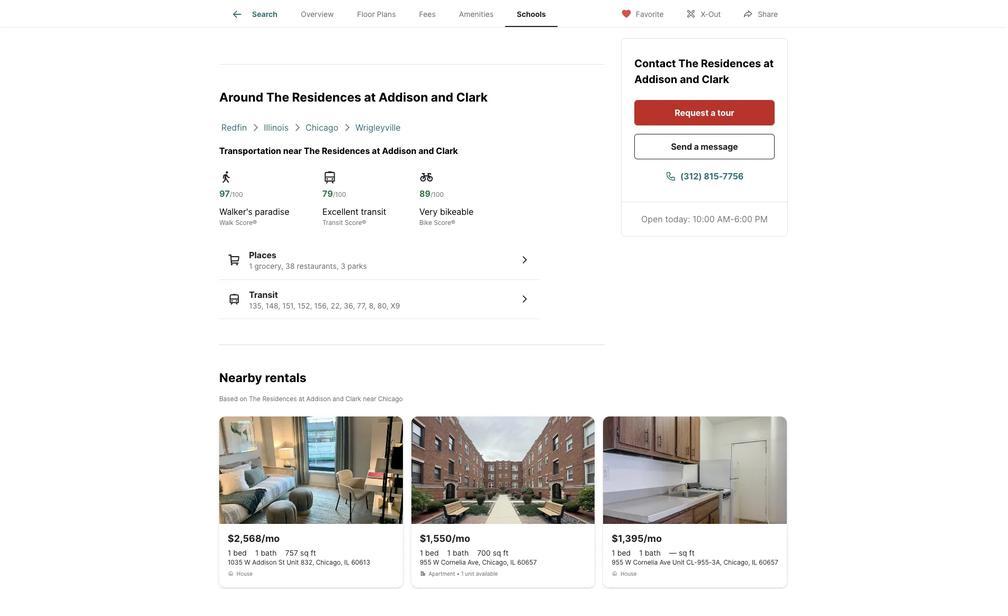 Task type: vqa. For each thing, say whether or not it's contained in the screenshot.
Transportation near The Residences at Addison and Clark's the The
no



Task type: describe. For each thing, give the bounding box(es) containing it.
message
[[701, 141, 738, 152]]

a for send
[[694, 141, 699, 152]]

$1,395
[[612, 533, 644, 544]]

ave
[[660, 559, 671, 566]]

1 horizontal spatial chicago
[[378, 395, 403, 403]]

favorite
[[636, 9, 664, 18]]

3 il from the left
[[752, 559, 757, 566]]

ft for $2,568 /mo
[[311, 548, 316, 557]]

to inside guaranteed to be accurate. to verify school enrollment eligibility, contact the school district directly.
[[345, 3, 351, 11]]

and inside school service boundaries are intended to be used as a reference only; they may change and are not
[[273, 3, 284, 11]]

addison down wrigleyville
[[382, 146, 417, 156]]

send a message
[[671, 141, 738, 152]]

135,
[[249, 301, 264, 310]]

be inside school service boundaries are intended to be used as a reference only; they may change and are not
[[514, 0, 521, 2]]

places
[[249, 250, 276, 261]]

accurate.
[[362, 3, 390, 11]]

request a tour
[[675, 107, 734, 118]]

x-out
[[701, 9, 721, 18]]

$2,568
[[228, 533, 262, 544]]

2 school from the left
[[541, 3, 560, 11]]

(312)
[[680, 171, 702, 182]]

send
[[671, 141, 692, 152]]

1 right •
[[461, 571, 464, 577]]

700 sq ft
[[477, 548, 509, 557]]

1 up 1035
[[228, 548, 231, 557]]

the down chicago link
[[304, 146, 320, 156]]

757
[[285, 548, 298, 557]]

amenities
[[459, 10, 494, 19]]

955 w cornelia ave unit cl-955-3a, chicago, il 60657
[[612, 559, 778, 566]]

2 il from the left
[[510, 559, 516, 566]]

floor plans tab
[[346, 2, 407, 27]]

w for $1,395
[[625, 559, 631, 566]]

bath for $1,395
[[645, 548, 661, 557]]

/100 for 89
[[431, 191, 444, 199]]

search link
[[231, 8, 277, 21]]

illinois
[[264, 122, 289, 133]]

open today: 10:00 am-6:00 pm
[[641, 214, 768, 225]]

1 down $2,568 /mo at the bottom
[[255, 548, 259, 557]]

apartment
[[429, 571, 455, 577]]

search
[[252, 10, 277, 19]]

97
[[219, 189, 230, 199]]

bike
[[419, 219, 432, 227]]

nearby rentals
[[219, 371, 306, 386]]

3 sq from the left
[[679, 548, 687, 557]]

1 bed for $1,395
[[612, 548, 631, 557]]

152,
[[298, 301, 312, 310]]

score for walker's
[[235, 219, 253, 227]]

cornelia for $1,550
[[441, 559, 466, 566]]

1 vertical spatial near
[[363, 395, 376, 403]]

2 chicago, from the left
[[482, 559, 509, 566]]

1 bath for $2,568
[[255, 548, 277, 557]]

used
[[523, 0, 538, 2]]

enrollment
[[441, 3, 473, 11]]

955 for $1,550
[[420, 559, 431, 566]]

0 vertical spatial near
[[283, 146, 302, 156]]

bed for $1,395 /mo
[[617, 548, 631, 557]]

house for $1,395
[[621, 571, 637, 577]]

bath for $1,550
[[453, 548, 469, 557]]

photo of 955 w cornelia ave, chicago, il 60657 image
[[411, 417, 595, 524]]

79
[[322, 189, 333, 199]]

redfin link
[[221, 122, 247, 133]]

bath for $2,568
[[261, 548, 277, 557]]

am-
[[717, 214, 734, 225]]

148,
[[266, 301, 280, 310]]

2 60657 from the left
[[759, 559, 778, 566]]

815-
[[704, 171, 723, 182]]

very bikeable bike score ®
[[419, 207, 474, 227]]

around the residences at addison and clark
[[219, 90, 488, 105]]

1 inside places 1 grocery, 38 restaurants, 3 parks
[[249, 262, 252, 271]]

97 /100
[[219, 189, 243, 199]]

guaranteed
[[309, 3, 343, 11]]

chicago link
[[306, 122, 338, 133]]

unit
[[465, 571, 474, 577]]

w for $1,550
[[433, 559, 439, 566]]

— sq ft
[[669, 548, 695, 557]]

not
[[297, 3, 307, 11]]

80,
[[377, 301, 389, 310]]

school
[[385, 0, 406, 2]]

transportation
[[219, 146, 281, 156]]

36,
[[344, 301, 355, 310]]

/mo for $2,568
[[262, 533, 280, 544]]

amenities tab
[[447, 2, 505, 27]]

send a message button
[[634, 134, 775, 159]]

tour
[[717, 107, 734, 118]]

cornelia for $1,395
[[633, 559, 658, 566]]

excellent transit transit score ®
[[322, 207, 386, 227]]

1 bath for $1,395
[[639, 548, 661, 557]]

only;
[[584, 0, 599, 2]]

on
[[240, 395, 247, 403]]

® for bikeable
[[451, 219, 455, 227]]

1 down $1,550 /mo
[[447, 548, 451, 557]]

1035
[[228, 559, 243, 566]]

3
[[341, 262, 345, 271]]

ft for $1,550 /mo
[[503, 548, 509, 557]]

score for very
[[434, 219, 451, 227]]

to inside school service boundaries are intended to be used as a reference only; they may change and are not
[[506, 0, 512, 2]]

1 il from the left
[[344, 559, 350, 566]]

very
[[419, 207, 438, 217]]

transit 135, 148, 151, 152, 156, 22, 36, 77, 8, 80, x9
[[249, 289, 400, 310]]

today:
[[665, 214, 690, 225]]

fees
[[419, 10, 436, 19]]

service
[[407, 0, 429, 2]]

school service boundaries are intended to be used as a reference only; they may change and are not
[[219, 0, 599, 11]]

verify
[[401, 3, 418, 11]]

residences inside the residences at addison and clark
[[701, 57, 761, 70]]

rentals
[[265, 371, 306, 386]]

excellent
[[322, 207, 359, 217]]

the inside the residences at addison and clark
[[678, 57, 699, 70]]

(312) 815-7756 link
[[634, 164, 775, 189]]

as
[[540, 0, 547, 2]]

the
[[529, 3, 539, 11]]

$2,568 /mo
[[228, 533, 280, 544]]

share button
[[734, 2, 787, 24]]

around
[[219, 90, 263, 105]]

nearby
[[219, 371, 262, 386]]

/100 for 79
[[333, 191, 346, 199]]

parks
[[348, 262, 367, 271]]

and inside the residences at addison and clark
[[680, 73, 699, 86]]

overview tab
[[289, 2, 346, 27]]

be inside guaranteed to be accurate. to verify school enrollment eligibility, contact the school district directly.
[[353, 3, 360, 11]]

89 /100
[[419, 189, 444, 199]]

unit for $2,568 /mo
[[287, 559, 299, 566]]

transit
[[361, 207, 386, 217]]

intended
[[478, 0, 504, 2]]

1 down the $1,550
[[420, 548, 423, 557]]

(312) 815-7756 button
[[634, 164, 775, 189]]

based on the residences at addison and clark near chicago
[[219, 395, 403, 403]]

/100 for 97
[[230, 191, 243, 199]]

955 for $1,395
[[612, 559, 623, 566]]

addison up wrigleyville link
[[379, 90, 428, 105]]

contact
[[504, 3, 527, 11]]



Task type: locate. For each thing, give the bounding box(es) containing it.
bath up ave,
[[453, 548, 469, 557]]

1 w from the left
[[244, 559, 250, 566]]

w up the apartment
[[433, 559, 439, 566]]

® down paradise
[[253, 219, 257, 227]]

cl-
[[686, 559, 697, 566]]

schools tab
[[505, 2, 558, 27]]

1 bath down $2,568 /mo at the bottom
[[255, 548, 277, 557]]

1 horizontal spatial chicago,
[[482, 559, 509, 566]]

1 school from the left
[[420, 3, 439, 11]]

change
[[249, 3, 271, 11]]

ft up 832,
[[311, 548, 316, 557]]

1 horizontal spatial to
[[506, 0, 512, 2]]

1 horizontal spatial 955
[[612, 559, 623, 566]]

house for $2,568
[[237, 571, 253, 577]]

directly.
[[219, 13, 243, 21]]

3 ® from the left
[[451, 219, 455, 227]]

chicago, right 832,
[[316, 559, 342, 566]]

grocery,
[[254, 262, 283, 271]]

0 horizontal spatial /100
[[230, 191, 243, 199]]

/100 up excellent at the top left of page
[[333, 191, 346, 199]]

score inside the very bikeable bike score ®
[[434, 219, 451, 227]]

1 down places
[[249, 262, 252, 271]]

1 horizontal spatial near
[[363, 395, 376, 403]]

1 bed down the $1,550
[[420, 548, 439, 557]]

/mo up ave,
[[452, 533, 470, 544]]

1 1 bed from the left
[[228, 548, 247, 557]]

places 1 grocery, 38 restaurants, 3 parks
[[249, 250, 367, 271]]

illinois link
[[264, 122, 289, 133]]

3 ft from the left
[[689, 548, 695, 557]]

2 horizontal spatial /mo
[[644, 533, 662, 544]]

0 vertical spatial transit
[[322, 219, 343, 227]]

the right on
[[249, 395, 261, 403]]

score right the "bike"
[[434, 219, 451, 227]]

2 horizontal spatial score
[[434, 219, 451, 227]]

sq
[[300, 548, 309, 557], [493, 548, 501, 557], [679, 548, 687, 557]]

cornelia
[[441, 559, 466, 566], [633, 559, 658, 566]]

bed down the $1,395
[[617, 548, 631, 557]]

score for excellent
[[345, 219, 362, 227]]

1 horizontal spatial transit
[[322, 219, 343, 227]]

1 horizontal spatial /100
[[333, 191, 346, 199]]

0 horizontal spatial near
[[283, 146, 302, 156]]

the up request
[[678, 57, 699, 70]]

1 horizontal spatial /mo
[[452, 533, 470, 544]]

3 w from the left
[[625, 559, 631, 566]]

1 bath from the left
[[261, 548, 277, 557]]

2 horizontal spatial ®
[[451, 219, 455, 227]]

1 chicago, from the left
[[316, 559, 342, 566]]

unit for $1,395 /mo
[[672, 559, 685, 566]]

1 bath up ave,
[[447, 548, 469, 557]]

at inside the residences at addison and clark
[[764, 57, 774, 70]]

® inside excellent transit transit score ®
[[362, 219, 366, 227]]

955 w cornelia ave, chicago, il 60657
[[420, 559, 537, 566]]

0 horizontal spatial ®
[[253, 219, 257, 227]]

0 horizontal spatial chicago
[[306, 122, 338, 133]]

are left not
[[286, 3, 295, 11]]

bath down $2,568 /mo at the bottom
[[261, 548, 277, 557]]

/100 inside 89 /100
[[431, 191, 444, 199]]

/mo up ave
[[644, 533, 662, 544]]

tab list
[[219, 0, 566, 27]]

1 vertical spatial to
[[345, 3, 351, 11]]

/100
[[230, 191, 243, 199], [333, 191, 346, 199], [431, 191, 444, 199]]

1 955 from the left
[[420, 559, 431, 566]]

1 horizontal spatial ®
[[362, 219, 366, 227]]

—
[[669, 548, 677, 557]]

2 horizontal spatial il
[[752, 559, 757, 566]]

ft right 700
[[503, 548, 509, 557]]

at down "rentals"
[[299, 395, 304, 403]]

1 horizontal spatial 60657
[[759, 559, 778, 566]]

1 bed for $2,568
[[228, 548, 247, 557]]

1 bath up ave
[[639, 548, 661, 557]]

955 up the apartment
[[420, 559, 431, 566]]

a right send
[[694, 141, 699, 152]]

2 ® from the left
[[362, 219, 366, 227]]

ave,
[[468, 559, 480, 566]]

1 horizontal spatial are
[[466, 0, 476, 2]]

transportation near the residences at addison and clark
[[219, 146, 458, 156]]

0 horizontal spatial bath
[[261, 548, 277, 557]]

955
[[420, 559, 431, 566], [612, 559, 623, 566]]

1 horizontal spatial w
[[433, 559, 439, 566]]

3 1 bath from the left
[[639, 548, 661, 557]]

a right as
[[548, 0, 552, 2]]

0 vertical spatial chicago
[[306, 122, 338, 133]]

1 horizontal spatial school
[[541, 3, 560, 11]]

at down wrigleyville link
[[372, 146, 380, 156]]

score inside excellent transit transit score ®
[[345, 219, 362, 227]]

school down service
[[420, 3, 439, 11]]

1 sq from the left
[[300, 548, 309, 557]]

addison inside the residences at addison and clark
[[634, 73, 677, 86]]

fees tab
[[407, 2, 447, 27]]

6:00
[[734, 214, 752, 225]]

a inside 'button'
[[694, 141, 699, 152]]

1 ft from the left
[[311, 548, 316, 557]]

•
[[457, 571, 460, 577]]

0 horizontal spatial 1 bed
[[228, 548, 247, 557]]

2 horizontal spatial 1 bed
[[612, 548, 631, 557]]

® inside the very bikeable bike score ®
[[451, 219, 455, 227]]

1 bath for $1,550
[[447, 548, 469, 557]]

3a,
[[712, 559, 722, 566]]

bed up 1035
[[233, 548, 247, 557]]

at up wrigleyville link
[[364, 90, 376, 105]]

cornelia left ave
[[633, 559, 658, 566]]

bed down the $1,550
[[425, 548, 439, 557]]

1 house from the left
[[237, 571, 253, 577]]

score down excellent at the top left of page
[[345, 219, 362, 227]]

1 bed down the $1,395
[[612, 548, 631, 557]]

w right 1035
[[244, 559, 250, 566]]

1 horizontal spatial unit
[[672, 559, 685, 566]]

score down walker's
[[235, 219, 253, 227]]

/100 up walker's
[[230, 191, 243, 199]]

chicago, right the 3a,
[[724, 559, 750, 566]]

walk
[[219, 219, 234, 227]]

/mo for $1,550
[[452, 533, 470, 544]]

1 horizontal spatial cornelia
[[633, 559, 658, 566]]

0 vertical spatial be
[[514, 0, 521, 2]]

/100 inside 79 /100
[[333, 191, 346, 199]]

residences
[[701, 57, 761, 70], [292, 90, 361, 105], [322, 146, 370, 156], [262, 395, 297, 403]]

0 vertical spatial a
[[548, 0, 552, 2]]

/mo for $1,395
[[644, 533, 662, 544]]

overview
[[301, 10, 334, 19]]

score inside "walker's paradise walk score ®"
[[235, 219, 253, 227]]

wrigleyville
[[355, 122, 401, 133]]

2 1 bath from the left
[[447, 548, 469, 557]]

1 /mo from the left
[[262, 533, 280, 544]]

$1,395 /mo
[[612, 533, 662, 544]]

$1,550 /mo
[[420, 533, 470, 544]]

residences down "rentals"
[[262, 395, 297, 403]]

1 down $1,395 /mo
[[639, 548, 643, 557]]

il left 60613
[[344, 559, 350, 566]]

® for paradise
[[253, 219, 257, 227]]

3 score from the left
[[434, 219, 451, 227]]

w for $2,568
[[244, 559, 250, 566]]

2 horizontal spatial bed
[[617, 548, 631, 557]]

floor
[[357, 10, 375, 19]]

0 horizontal spatial 60657
[[517, 559, 537, 566]]

2 score from the left
[[345, 219, 362, 227]]

w down the $1,395
[[625, 559, 631, 566]]

may
[[234, 3, 247, 11]]

2 horizontal spatial /100
[[431, 191, 444, 199]]

0 horizontal spatial be
[[353, 3, 360, 11]]

1 horizontal spatial score
[[345, 219, 362, 227]]

photo of 1035 w addison st unit 832, chicago, il 60613 image
[[219, 417, 403, 524]]

0 horizontal spatial transit
[[249, 289, 278, 300]]

2 unit from the left
[[672, 559, 685, 566]]

0 horizontal spatial 1 bath
[[255, 548, 277, 557]]

addison left st
[[252, 559, 277, 566]]

2 /mo from the left
[[452, 533, 470, 544]]

1 horizontal spatial il
[[510, 559, 516, 566]]

3 /mo from the left
[[644, 533, 662, 544]]

to up the contact
[[506, 0, 512, 2]]

chicago, down 700 sq ft
[[482, 559, 509, 566]]

transit up the 135, at the left bottom of the page
[[249, 289, 278, 300]]

® for transit
[[362, 219, 366, 227]]

3 1 bed from the left
[[612, 548, 631, 557]]

1 vertical spatial be
[[353, 3, 360, 11]]

house down 1035
[[237, 571, 253, 577]]

tab list containing search
[[219, 0, 566, 27]]

2 1 bed from the left
[[420, 548, 439, 557]]

0 horizontal spatial bed
[[233, 548, 247, 557]]

sq right 700
[[493, 548, 501, 557]]

unit down — sq ft
[[672, 559, 685, 566]]

0 vertical spatial to
[[506, 0, 512, 2]]

156,
[[314, 301, 329, 310]]

3 bath from the left
[[645, 548, 661, 557]]

addison down "rentals"
[[306, 395, 331, 403]]

school down as
[[541, 3, 560, 11]]

residences up "tour" at the top
[[701, 57, 761, 70]]

1 ® from the left
[[253, 219, 257, 227]]

1 vertical spatial chicago
[[378, 395, 403, 403]]

il right the 3a,
[[752, 559, 757, 566]]

redfin
[[221, 122, 247, 133]]

bed for $2,568 /mo
[[233, 548, 247, 557]]

1 horizontal spatial a
[[694, 141, 699, 152]]

schools
[[517, 10, 546, 19]]

bath
[[261, 548, 277, 557], [453, 548, 469, 557], [645, 548, 661, 557]]

2 ft from the left
[[503, 548, 509, 557]]

the residences at addison and clark
[[634, 57, 774, 86]]

0 horizontal spatial 955
[[420, 559, 431, 566]]

2 horizontal spatial ft
[[689, 548, 695, 557]]

apartment • 1 unit available
[[429, 571, 498, 577]]

addison
[[634, 73, 677, 86], [379, 90, 428, 105], [382, 146, 417, 156], [306, 395, 331, 403], [252, 559, 277, 566]]

1 down the $1,395
[[612, 548, 615, 557]]

757 sq ft
[[285, 548, 316, 557]]

a for request
[[711, 107, 715, 118]]

ft up cl-
[[689, 548, 695, 557]]

1 bed up 1035
[[228, 548, 247, 557]]

transit inside 'transit 135, 148, 151, 152, 156, 22, 36, 77, 8, 80, x9'
[[249, 289, 278, 300]]

1 60657 from the left
[[517, 559, 537, 566]]

transit down excellent at the top left of page
[[322, 219, 343, 227]]

1 horizontal spatial bed
[[425, 548, 439, 557]]

1 bed from the left
[[233, 548, 247, 557]]

to
[[392, 3, 399, 11]]

transit inside excellent transit transit score ®
[[322, 219, 343, 227]]

contact
[[634, 57, 678, 70]]

at down share
[[764, 57, 774, 70]]

sq right —
[[679, 548, 687, 557]]

school
[[420, 3, 439, 11], [541, 3, 560, 11]]

unit
[[287, 559, 299, 566], [672, 559, 685, 566]]

w
[[244, 559, 250, 566], [433, 559, 439, 566], [625, 559, 631, 566]]

sq for $1,550 /mo
[[493, 548, 501, 557]]

3 chicago, from the left
[[724, 559, 750, 566]]

0 vertical spatial are
[[466, 0, 476, 2]]

il right ave,
[[510, 559, 516, 566]]

residences down chicago link
[[322, 146, 370, 156]]

0 horizontal spatial score
[[235, 219, 253, 227]]

2 horizontal spatial sq
[[679, 548, 687, 557]]

1 vertical spatial transit
[[249, 289, 278, 300]]

60613
[[351, 559, 370, 566]]

1 horizontal spatial ft
[[503, 548, 509, 557]]

2 w from the left
[[433, 559, 439, 566]]

1 1 bath from the left
[[255, 548, 277, 557]]

sq up 832,
[[300, 548, 309, 557]]

/100 inside 97 /100
[[230, 191, 243, 199]]

® down transit
[[362, 219, 366, 227]]

cornelia up •
[[441, 559, 466, 566]]

2 955 from the left
[[612, 559, 623, 566]]

house down the $1,395
[[621, 571, 637, 577]]

3 bed from the left
[[617, 548, 631, 557]]

2 bed from the left
[[425, 548, 439, 557]]

they
[[219, 3, 232, 11]]

2 house from the left
[[621, 571, 637, 577]]

1 score from the left
[[235, 219, 253, 227]]

1 horizontal spatial sq
[[493, 548, 501, 557]]

bath up ave
[[645, 548, 661, 557]]

(312) 815-7756
[[680, 171, 744, 182]]

pm
[[755, 214, 768, 225]]

a inside school service boundaries are intended to be used as a reference only; they may change and are not
[[548, 0, 552, 2]]

0 horizontal spatial chicago,
[[316, 559, 342, 566]]

0 horizontal spatial are
[[286, 3, 295, 11]]

1 horizontal spatial 1 bath
[[447, 548, 469, 557]]

0 horizontal spatial house
[[237, 571, 253, 577]]

residences up chicago link
[[292, 90, 361, 105]]

are up amenities
[[466, 0, 476, 2]]

0 horizontal spatial unit
[[287, 559, 299, 566]]

the
[[678, 57, 699, 70], [266, 90, 289, 105], [304, 146, 320, 156], [249, 395, 261, 403]]

79 /100
[[322, 189, 346, 199]]

2 horizontal spatial a
[[711, 107, 715, 118]]

1 cornelia from the left
[[441, 559, 466, 566]]

1 vertical spatial a
[[711, 107, 715, 118]]

floor plans
[[357, 10, 396, 19]]

0 horizontal spatial to
[[345, 3, 351, 11]]

il
[[344, 559, 350, 566], [510, 559, 516, 566], [752, 559, 757, 566]]

0 horizontal spatial w
[[244, 559, 250, 566]]

addison down contact
[[634, 73, 677, 86]]

the up illinois link
[[266, 90, 289, 105]]

based
[[219, 395, 238, 403]]

a
[[548, 0, 552, 2], [711, 107, 715, 118], [694, 141, 699, 152]]

/mo
[[262, 533, 280, 544], [452, 533, 470, 544], [644, 533, 662, 544]]

/mo up st
[[262, 533, 280, 544]]

3 /100 from the left
[[431, 191, 444, 199]]

1 vertical spatial are
[[286, 3, 295, 11]]

be left accurate. on the top left of page
[[353, 3, 360, 11]]

chicago
[[306, 122, 338, 133], [378, 395, 403, 403]]

share
[[758, 9, 778, 18]]

to left floor
[[345, 3, 351, 11]]

a left "tour" at the top
[[711, 107, 715, 118]]

sq for $2,568 /mo
[[300, 548, 309, 557]]

0 horizontal spatial cornelia
[[441, 559, 466, 566]]

guaranteed to be accurate. to verify school enrollment eligibility, contact the school district directly.
[[219, 3, 583, 21]]

out
[[708, 9, 721, 18]]

2 bath from the left
[[453, 548, 469, 557]]

2 /100 from the left
[[333, 191, 346, 199]]

0 horizontal spatial ft
[[311, 548, 316, 557]]

1 horizontal spatial 1 bed
[[420, 548, 439, 557]]

/100 up the very
[[431, 191, 444, 199]]

st
[[278, 559, 285, 566]]

2 horizontal spatial w
[[625, 559, 631, 566]]

832,
[[301, 559, 314, 566]]

2 horizontal spatial 1 bath
[[639, 548, 661, 557]]

® down bikeable
[[451, 219, 455, 227]]

7756
[[723, 171, 744, 182]]

1 horizontal spatial bath
[[453, 548, 469, 557]]

2 cornelia from the left
[[633, 559, 658, 566]]

0 horizontal spatial school
[[420, 3, 439, 11]]

photo of 955 w cornelia ave unit cl-955-3a, chicago, il 60657 image
[[603, 417, 787, 524]]

chicago,
[[316, 559, 342, 566], [482, 559, 509, 566], [724, 559, 750, 566]]

1 horizontal spatial house
[[621, 571, 637, 577]]

® inside "walker's paradise walk score ®"
[[253, 219, 257, 227]]

1 horizontal spatial be
[[514, 0, 521, 2]]

2 vertical spatial a
[[694, 141, 699, 152]]

eligibility,
[[475, 3, 503, 11]]

unit down 757
[[287, 559, 299, 566]]

$1,550
[[420, 533, 452, 544]]

955 down the $1,395
[[612, 559, 623, 566]]

district
[[562, 3, 583, 11]]

700
[[477, 548, 491, 557]]

be up the contact
[[514, 0, 521, 2]]

reference
[[554, 0, 582, 2]]

1 bed for $1,550
[[420, 548, 439, 557]]

request
[[675, 107, 709, 118]]

0 horizontal spatial /mo
[[262, 533, 280, 544]]

clark inside the residences at addison and clark
[[702, 73, 729, 86]]

x-
[[701, 9, 708, 18]]

0 horizontal spatial il
[[344, 559, 350, 566]]

22,
[[331, 301, 342, 310]]

bikeable
[[440, 207, 474, 217]]

2 horizontal spatial chicago,
[[724, 559, 750, 566]]

favorite button
[[612, 2, 673, 24]]

2 horizontal spatial bath
[[645, 548, 661, 557]]

1 unit from the left
[[287, 559, 299, 566]]

1 bath
[[255, 548, 277, 557], [447, 548, 469, 557], [639, 548, 661, 557]]

0 horizontal spatial sq
[[300, 548, 309, 557]]

available
[[476, 571, 498, 577]]

bed for $1,550 /mo
[[425, 548, 439, 557]]

a inside button
[[711, 107, 715, 118]]

89
[[419, 189, 431, 199]]

0 horizontal spatial a
[[548, 0, 552, 2]]

1 /100 from the left
[[230, 191, 243, 199]]

2 sq from the left
[[493, 548, 501, 557]]



